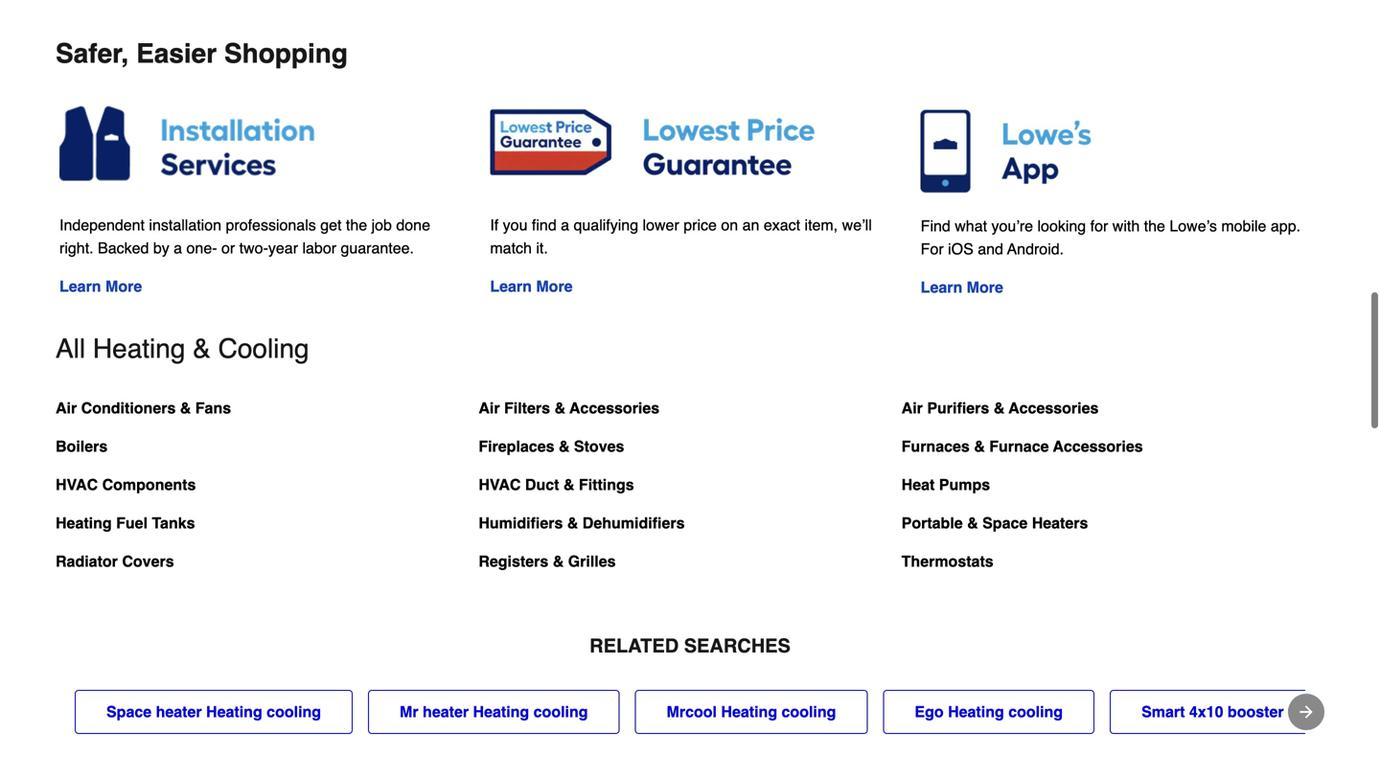Task type: locate. For each thing, give the bounding box(es) containing it.
air inside air conditioners & fans link
[[56, 399, 77, 417]]

2 cooling from the left
[[534, 703, 588, 721]]

thermostats link
[[902, 548, 994, 586]]

0 horizontal spatial learn
[[59, 278, 101, 295]]

1 heater from the left
[[156, 703, 202, 721]]

1 cooling from the left
[[267, 703, 321, 721]]

done
[[396, 216, 430, 234]]

job
[[372, 216, 392, 234]]

the
[[346, 216, 367, 234], [1144, 217, 1166, 235]]

space
[[983, 514, 1028, 532], [106, 703, 152, 721]]

learn for independent installation professionals get the job done right. backed by a one- or two-year labor guarantee.
[[59, 278, 101, 295]]

& inside 'air purifiers & accessories' link
[[994, 399, 1005, 417]]

match
[[490, 239, 532, 257]]

0 horizontal spatial the
[[346, 216, 367, 234]]

ego heating cooling link
[[883, 690, 1095, 734]]

1 horizontal spatial learn
[[490, 278, 532, 295]]

heating fuel tanks
[[56, 514, 195, 532]]

heating fuel tanks link
[[56, 510, 195, 548]]

hvac inside "link"
[[479, 476, 521, 493]]

easier
[[136, 38, 217, 69]]

&
[[193, 333, 211, 364], [180, 399, 191, 417], [555, 399, 566, 417], [994, 399, 1005, 417], [559, 437, 570, 455], [974, 437, 985, 455], [564, 476, 575, 493], [567, 514, 578, 532], [967, 514, 978, 532], [553, 552, 564, 570]]

safer, easier shopping
[[56, 38, 348, 69]]

1 horizontal spatial space
[[983, 514, 1028, 532]]

a right "by"
[[174, 239, 182, 257]]

2 horizontal spatial learn more link
[[921, 278, 1004, 296]]

1 horizontal spatial air
[[479, 399, 500, 417]]

registers & grilles link
[[479, 548, 616, 586]]

the left the job
[[346, 216, 367, 234]]

learn more link
[[59, 278, 142, 295], [490, 278, 573, 295], [921, 278, 1004, 296]]

fuel
[[116, 514, 148, 532]]

mr heater heating cooling
[[400, 703, 588, 721]]

cooling inside ego heating cooling link
[[1009, 703, 1063, 721]]

2 horizontal spatial learn
[[921, 278, 963, 296]]

learn more link for find what you're looking for with the lowe's mobile app. for ios and android.
[[921, 278, 1004, 296]]

lower
[[643, 216, 679, 234]]

mrcool
[[667, 703, 717, 721]]

space heater heating cooling link
[[75, 690, 353, 734]]

0 horizontal spatial a
[[174, 239, 182, 257]]

registers & grilles
[[479, 552, 616, 570]]

1 air from the left
[[56, 399, 77, 417]]

air up boilers
[[56, 399, 77, 417]]

& inside hvac duct & fittings "link"
[[564, 476, 575, 493]]

heat pumps
[[902, 476, 990, 493]]

learn down right.
[[59, 278, 101, 295]]

0 horizontal spatial space
[[106, 703, 152, 721]]

radiator covers
[[56, 552, 174, 570]]

heater
[[156, 703, 202, 721], [423, 703, 469, 721]]

more down and
[[967, 278, 1004, 296]]

learn more for find what you're looking for with the lowe's mobile app. for ios and android.
[[921, 278, 1004, 296]]

heating
[[93, 333, 185, 364], [56, 514, 112, 532], [206, 703, 262, 721], [473, 703, 529, 721], [721, 703, 778, 721], [948, 703, 1004, 721], [1316, 703, 1372, 721]]

boilers
[[56, 437, 108, 455]]

accessories up furnaces & furnace accessories
[[1009, 399, 1099, 417]]

2 heater from the left
[[423, 703, 469, 721]]

cooling
[[218, 333, 309, 364]]

two-
[[239, 239, 268, 257]]

1 horizontal spatial more
[[536, 278, 573, 295]]

0 horizontal spatial heater
[[156, 703, 202, 721]]

fireplaces & stoves
[[479, 437, 624, 455]]

& right purifiers
[[994, 399, 1005, 417]]

0 horizontal spatial learn more
[[59, 278, 142, 295]]

air conditioners & fans
[[56, 399, 231, 417]]

purifiers
[[927, 399, 990, 417]]

learn down match
[[490, 278, 532, 295]]

mrcool heating cooling
[[667, 703, 836, 721]]

3 air from the left
[[902, 399, 923, 417]]

dehumidifiers
[[583, 514, 685, 532]]

learn more down ios
[[921, 278, 1004, 296]]

4x10
[[1190, 703, 1224, 721]]

1 horizontal spatial learn more link
[[490, 278, 573, 295]]

& down pumps
[[967, 514, 978, 532]]

heater for space
[[156, 703, 202, 721]]

2 horizontal spatial learn more
[[921, 278, 1004, 296]]

backed
[[98, 239, 149, 257]]

1 horizontal spatial the
[[1144, 217, 1166, 235]]

boilers link
[[56, 433, 108, 471]]

& right duct
[[564, 476, 575, 493]]

learn more link down ios
[[921, 278, 1004, 296]]

2 horizontal spatial more
[[967, 278, 1004, 296]]

cooling inside 'mr heater heating cooling' link
[[534, 703, 588, 721]]

accessories right furnace
[[1053, 437, 1143, 455]]

learn more
[[59, 278, 142, 295], [490, 278, 573, 295], [921, 278, 1004, 296]]

filters
[[504, 399, 550, 417]]

air inside air filters & accessories link
[[479, 399, 500, 417]]

2 hvac from the left
[[479, 476, 521, 493]]

related searches
[[590, 635, 791, 657]]

4 cooling from the left
[[1009, 703, 1063, 721]]

& down hvac duct & fittings "link"
[[567, 514, 578, 532]]

& inside registers & grilles link
[[553, 552, 564, 570]]

0 horizontal spatial learn more link
[[59, 278, 142, 295]]

learn more down it.
[[490, 278, 573, 295]]

duct
[[525, 476, 559, 493]]

furnace
[[990, 437, 1049, 455]]

for
[[1091, 217, 1108, 235]]

more down backed
[[105, 278, 142, 295]]

1 horizontal spatial learn more
[[490, 278, 573, 295]]

0 vertical spatial a
[[561, 216, 569, 234]]

1 vertical spatial space
[[106, 703, 152, 721]]

stoves
[[574, 437, 624, 455]]

air for air filters & accessories
[[479, 399, 500, 417]]

learn more link down backed
[[59, 278, 142, 295]]

more down it.
[[536, 278, 573, 295]]

radiator
[[56, 552, 118, 570]]

hvac
[[56, 476, 98, 493], [479, 476, 521, 493]]

accessories up stoves
[[570, 399, 660, 417]]

find
[[921, 217, 951, 235]]

arrow right image
[[1297, 702, 1316, 722]]

find what you're looking for with the lowe's mobile app. for ios and android.
[[921, 217, 1301, 258]]

3 cooling from the left
[[782, 703, 836, 721]]

android.
[[1007, 240, 1064, 258]]

1 vertical spatial a
[[174, 239, 182, 257]]

lowe's app. image
[[921, 100, 1321, 195]]

& inside air conditioners & fans link
[[180, 399, 191, 417]]

air conditioners & fans link
[[56, 395, 231, 433]]

components
[[102, 476, 196, 493]]

guarantee.
[[341, 239, 414, 257]]

& right filters
[[555, 399, 566, 417]]

thermostats
[[902, 552, 994, 570]]

learn more link for if you find a qualifying lower price on an exact item, we'll match it.
[[490, 278, 573, 295]]

air up furnaces
[[902, 399, 923, 417]]

0 horizontal spatial hvac
[[56, 476, 98, 493]]

independent
[[59, 216, 145, 234]]

fans
[[195, 399, 231, 417]]

registers
[[479, 552, 549, 570]]

lowe's
[[1170, 217, 1217, 235]]

1 horizontal spatial heater
[[423, 703, 469, 721]]

& up fans
[[193, 333, 211, 364]]

professionals
[[226, 216, 316, 234]]

2 air from the left
[[479, 399, 500, 417]]

more for you
[[536, 278, 573, 295]]

the right with
[[1144, 217, 1166, 235]]

space heater heating cooling
[[106, 703, 321, 721]]

1 hvac from the left
[[56, 476, 98, 493]]

0 vertical spatial space
[[983, 514, 1028, 532]]

mr heater heating cooling link
[[368, 690, 620, 734]]

learn more link down it.
[[490, 278, 573, 295]]

learn more down backed
[[59, 278, 142, 295]]

0 horizontal spatial air
[[56, 399, 77, 417]]

cooling
[[267, 703, 321, 721], [534, 703, 588, 721], [782, 703, 836, 721], [1009, 703, 1063, 721]]

& down 'air purifiers & accessories' link
[[974, 437, 985, 455]]

you
[[503, 216, 528, 234]]

hvac down fireplaces
[[479, 476, 521, 493]]

a right find
[[561, 216, 569, 234]]

2 horizontal spatial air
[[902, 399, 923, 417]]

one-
[[186, 239, 217, 257]]

fireplaces
[[479, 437, 555, 455]]

hvac down boilers link
[[56, 476, 98, 493]]

furnaces & furnace accessories link
[[902, 433, 1143, 471]]

1 horizontal spatial hvac
[[479, 476, 521, 493]]

& down air filters & accessories link
[[559, 437, 570, 455]]

learn down the for
[[921, 278, 963, 296]]

heat pumps link
[[902, 471, 990, 510]]

1 horizontal spatial a
[[561, 216, 569, 234]]

cooling inside space heater heating cooling link
[[267, 703, 321, 721]]

air filters & accessories link
[[479, 395, 660, 433]]

by
[[153, 239, 169, 257]]

all
[[56, 333, 85, 364]]

for
[[921, 240, 944, 258]]

& left fans
[[180, 399, 191, 417]]

& left grilles
[[553, 552, 564, 570]]

air inside 'air purifiers & accessories' link
[[902, 399, 923, 417]]

air left filters
[[479, 399, 500, 417]]

0 horizontal spatial more
[[105, 278, 142, 295]]

accessories for furnaces & furnace accessories
[[1053, 437, 1143, 455]]



Task type: describe. For each thing, give the bounding box(es) containing it.
air purifiers & accessories
[[902, 399, 1099, 417]]

related
[[590, 635, 679, 657]]

all heating & cooling
[[56, 333, 309, 364]]

ego heating cooling
[[915, 703, 1063, 721]]

tanks
[[152, 514, 195, 532]]

you're
[[992, 217, 1033, 235]]

learn for find what you're looking for with the lowe's mobile app. for ios and android.
[[921, 278, 963, 296]]

mr
[[400, 703, 419, 721]]

right.
[[59, 239, 94, 257]]

mobile
[[1222, 217, 1267, 235]]

humidifiers & dehumidifiers
[[479, 514, 685, 532]]

hvac for hvac components
[[56, 476, 98, 493]]

heat
[[902, 476, 935, 493]]

a inside the independent installation professionals get the job done right. backed by a one- or two-year labor guarantee.
[[174, 239, 182, 257]]

radiator covers link
[[56, 548, 174, 586]]

if
[[490, 216, 499, 234]]

smart
[[1142, 703, 1185, 721]]

more for installation
[[105, 278, 142, 295]]

humidifiers
[[479, 514, 563, 532]]

learn for if you find a qualifying lower price on an exact item, we'll match it.
[[490, 278, 532, 295]]

learn more for independent installation professionals get the job done right. backed by a one- or two-year labor guarantee.
[[59, 278, 142, 295]]

hvac components
[[56, 476, 196, 493]]

shopping
[[224, 38, 348, 69]]

more for what
[[967, 278, 1004, 296]]

on
[[721, 216, 738, 234]]

portable & space heaters link
[[902, 510, 1088, 548]]

hvac components link
[[56, 471, 196, 510]]

conditioners
[[81, 399, 176, 417]]

or
[[221, 239, 235, 257]]

covers
[[122, 552, 174, 570]]

air purifiers & accessories link
[[902, 395, 1099, 433]]

grilles
[[568, 552, 616, 570]]

air filters & accessories
[[479, 399, 660, 417]]

air for air purifiers & accessories
[[902, 399, 923, 417]]

find
[[532, 216, 557, 234]]

accessories for air purifiers & accessories
[[1009, 399, 1099, 417]]

the inside the 'find what you're looking for with the lowe's mobile app. for ios and android.'
[[1144, 217, 1166, 235]]

accessories for air filters & accessories
[[570, 399, 660, 417]]

& inside air filters & accessories link
[[555, 399, 566, 417]]

lowest price guarantee. image
[[490, 100, 890, 195]]

fan
[[1288, 703, 1311, 721]]

get
[[320, 216, 342, 234]]

exact
[[764, 216, 801, 234]]

with
[[1113, 217, 1140, 235]]

humidifiers & dehumidifiers link
[[479, 510, 685, 548]]

app.
[[1271, 217, 1301, 235]]

cooling inside mrcool heating cooling link
[[782, 703, 836, 721]]

smart 4x10 booster fan heating c link
[[1110, 690, 1380, 734]]

independent installation professionals get the job done right. backed by a one- or two-year labor guarantee.
[[59, 216, 430, 257]]

a inside "if you find a qualifying lower price on an exact item, we'll match it."
[[561, 216, 569, 234]]

smart 4x10 booster fan heating c
[[1142, 703, 1380, 721]]

mrcool heating cooling link
[[635, 690, 868, 734]]

hvac duct & fittings
[[479, 476, 634, 493]]

portable & space heaters
[[902, 514, 1088, 532]]

looking
[[1038, 217, 1086, 235]]

and
[[978, 240, 1004, 258]]

hvac duct & fittings link
[[479, 471, 634, 510]]

& inside 'humidifiers & dehumidifiers' link
[[567, 514, 578, 532]]

year
[[268, 239, 298, 257]]

heaters
[[1032, 514, 1088, 532]]

fittings
[[579, 476, 634, 493]]

installation services. image
[[59, 100, 460, 195]]

we'll
[[842, 216, 872, 234]]

& inside fireplaces & stoves link
[[559, 437, 570, 455]]

learn more link for independent installation professionals get the job done right. backed by a one- or two-year labor guarantee.
[[59, 278, 142, 295]]

ios
[[948, 240, 974, 258]]

hvac for hvac duct & fittings
[[479, 476, 521, 493]]

fireplaces & stoves link
[[479, 433, 624, 471]]

pumps
[[939, 476, 990, 493]]

safer,
[[56, 38, 129, 69]]

& inside furnaces & furnace accessories link
[[974, 437, 985, 455]]

the inside the independent installation professionals get the job done right. backed by a one- or two-year labor guarantee.
[[346, 216, 367, 234]]

an
[[743, 216, 760, 234]]

labor
[[302, 239, 337, 257]]

air for air conditioners & fans
[[56, 399, 77, 417]]

item,
[[805, 216, 838, 234]]

booster
[[1228, 703, 1284, 721]]

c
[[1376, 703, 1380, 721]]

learn more for if you find a qualifying lower price on an exact item, we'll match it.
[[490, 278, 573, 295]]

heater for mr
[[423, 703, 469, 721]]

what
[[955, 217, 987, 235]]

furnaces & furnace accessories
[[902, 437, 1143, 455]]

& inside portable & space heaters link
[[967, 514, 978, 532]]

qualifying
[[574, 216, 639, 234]]

furnaces
[[902, 437, 970, 455]]

price
[[684, 216, 717, 234]]



Task type: vqa. For each thing, say whether or not it's contained in the screenshot.
Shop Holiday Living
no



